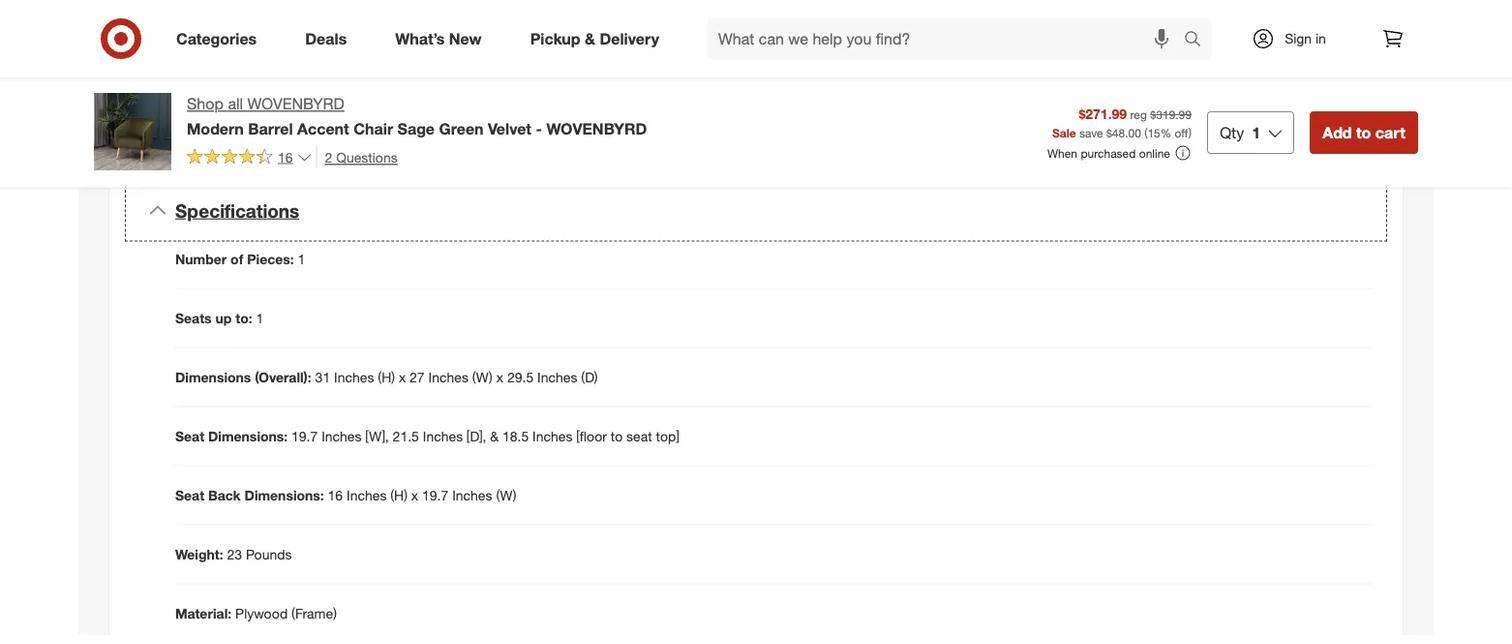 Task type: vqa. For each thing, say whether or not it's contained in the screenshot.
Game
no



Task type: locate. For each thing, give the bounding box(es) containing it.
0 vertical spatial seat
[[175, 428, 204, 445]]

pounds
[[246, 546, 292, 563]]

1 horizontal spatial 16
[[328, 487, 343, 504]]

dimensions: up back on the bottom left
[[208, 428, 288, 445]]

16 link
[[187, 146, 312, 170]]

1 vertical spatial (w)
[[496, 487, 517, 504]]

(
[[1145, 125, 1148, 140]]

room,
[[311, 64, 346, 81]]

23
[[227, 546, 242, 563]]

&
[[585, 29, 595, 48], [490, 428, 499, 445]]

to right add at the top right of page
[[1356, 123, 1371, 142]]

$319.99
[[1151, 107, 1192, 121]]

0 horizontal spatial or
[[387, 37, 399, 54]]

0 vertical spatial or
[[387, 37, 399, 54]]

specifications
[[175, 199, 299, 222]]

1 for number of pieces: 1
[[298, 250, 305, 267]]

dimensions:
[[208, 428, 288, 445], [244, 487, 324, 504]]

or down shines
[[412, 64, 424, 81]]

2 vertical spatial 1
[[256, 310, 264, 326]]

a left pair
[[463, 37, 471, 54]]

wovenbyrd
[[247, 94, 344, 113], [546, 119, 647, 138]]

(w) left '29.5'
[[472, 369, 493, 386]]

material:
[[175, 605, 232, 622]]

1 vertical spatial as
[[376, 118, 390, 135]]

categories link
[[160, 17, 281, 60]]

in
[[1316, 30, 1326, 47], [307, 37, 317, 54], [231, 64, 242, 81], [268, 91, 279, 108]]

reg
[[1130, 107, 1147, 121]]

save
[[1080, 125, 1103, 140]]

needed
[[394, 118, 440, 135]]

to
[[1356, 123, 1371, 142], [611, 428, 623, 445]]

0 vertical spatial 19.7
[[291, 428, 318, 445]]

in left your
[[231, 64, 242, 81]]

sale
[[1052, 125, 1076, 140]]

48.00
[[1112, 125, 1141, 140]]

0 vertical spatial 1
[[1252, 123, 1261, 142]]

(w) down 18.5
[[496, 487, 517, 504]]

1 horizontal spatial or
[[412, 64, 424, 81]]

new
[[449, 29, 482, 48]]

or right the space
[[387, 37, 399, 54]]

What can we help you find? suggestions appear below search field
[[707, 17, 1189, 60]]

1 vertical spatial 1
[[298, 250, 305, 267]]

0 vertical spatial a
[[463, 37, 471, 54]]

(w)
[[472, 369, 493, 386], [496, 487, 517, 504]]

spot clean with a damp cloth as needed
[[195, 118, 440, 135]]

up
[[215, 310, 232, 326]]

1 horizontal spatial to
[[1356, 123, 1371, 142]]

1 vertical spatial 19.7
[[422, 487, 449, 504]]

pickup
[[530, 29, 580, 48]]

1 horizontal spatial wovenbyrd
[[546, 119, 647, 138]]

x down 21.5
[[411, 487, 418, 504]]

to left seat
[[611, 428, 623, 445]]

0 vertical spatial to
[[1356, 123, 1371, 142]]

(h)
[[378, 369, 395, 386], [390, 487, 408, 504]]

1 for seats up to: 1
[[256, 310, 264, 326]]

1 vertical spatial dimensions:
[[244, 487, 324, 504]]

1 vertical spatial a
[[293, 118, 300, 135]]

0 horizontal spatial as
[[376, 118, 390, 135]]

2 seat from the top
[[175, 487, 204, 504]]

0 vertical spatial 16
[[278, 148, 293, 165]]

19.7 down 'seat dimensions: 19.7 inches [w], 21.5 inches [d], & 18.5 inches [floor to seat top]'
[[422, 487, 449, 504]]

green
[[439, 119, 484, 138]]

enjoy
[[195, 64, 228, 81]]

0 horizontal spatial a
[[293, 118, 300, 135]]

0 vertical spatial &
[[585, 29, 595, 48]]

0 horizontal spatial &
[[490, 428, 499, 445]]

specifications button
[[125, 180, 1387, 242]]

dimensions: right back on the bottom left
[[244, 487, 324, 504]]

(h) left 27
[[378, 369, 395, 386]]

deals
[[305, 29, 347, 48]]

in left any in the top of the page
[[307, 37, 317, 54]]

1 seat from the top
[[175, 428, 204, 445]]

inches left the [w], at the bottom
[[322, 428, 362, 445]]

on
[[241, 37, 256, 54]]

0 vertical spatial as
[[446, 37, 460, 54]]

19.7
[[291, 428, 318, 445], [422, 487, 449, 504]]

x left 27
[[399, 369, 406, 386]]

& right pickup
[[585, 29, 595, 48]]

leg
[[283, 91, 301, 108]]

a right with
[[293, 118, 300, 135]]

[d],
[[467, 428, 486, 445]]

shop all wovenbyrd modern barrel accent chair sage green velvet - wovenbyrd
[[187, 94, 647, 138]]

1 vertical spatial 16
[[328, 487, 343, 504]]

2 questions link
[[316, 146, 398, 168]]

0 vertical spatial (h)
[[378, 369, 395, 386]]

or
[[387, 37, 399, 54], [412, 64, 424, 81]]

pair
[[474, 37, 497, 54]]

19.7 down 31
[[291, 428, 318, 445]]

weight: 23 pounds
[[175, 546, 292, 563]]

2 horizontal spatial 1
[[1252, 123, 1261, 142]]

1 vertical spatial seat
[[175, 487, 204, 504]]

as up entrway
[[446, 37, 460, 54]]

0 horizontal spatial 1
[[256, 310, 264, 326]]

pickup & delivery link
[[514, 17, 684, 60]]

0 horizontal spatial to
[[611, 428, 623, 445]]

add to cart
[[1323, 123, 1406, 142]]

1 right pieces:
[[298, 250, 305, 267]]

& right [d],
[[490, 428, 499, 445]]

to inside button
[[1356, 123, 1371, 142]]

wovenbyrd up with
[[247, 94, 344, 113]]

wovenbyrd right -
[[546, 119, 647, 138]]

seat down dimensions
[[175, 428, 204, 445]]

of
[[231, 250, 243, 267]]

inches
[[334, 369, 374, 386], [428, 369, 469, 386], [537, 369, 577, 386], [322, 428, 362, 445], [423, 428, 463, 445], [533, 428, 573, 445], [347, 487, 387, 504], [452, 487, 492, 504]]

seats up to: 1
[[175, 310, 264, 326]]

1 vertical spatial wovenbyrd
[[546, 119, 647, 138]]

inches right 27
[[428, 369, 469, 386]]

1 right to:
[[256, 310, 264, 326]]

seats
[[175, 310, 212, 326]]

online
[[1139, 146, 1170, 160]]

1 vertical spatial (h)
[[390, 487, 408, 504]]

living
[[276, 64, 307, 81]]

1 right the qty
[[1252, 123, 1261, 142]]

(d)
[[581, 369, 598, 386]]

dimensions
[[175, 369, 251, 386]]

what's new link
[[379, 17, 506, 60]]

0 vertical spatial wovenbyrd
[[247, 94, 344, 113]]

0 vertical spatial dimensions:
[[208, 428, 288, 445]]

1 horizontal spatial 19.7
[[422, 487, 449, 504]]

1
[[1252, 123, 1261, 142], [298, 250, 305, 267], [256, 310, 264, 326]]

x left '29.5'
[[496, 369, 503, 386]]

1 horizontal spatial (w)
[[496, 487, 517, 504]]

29.5
[[507, 369, 534, 386]]

0 horizontal spatial (w)
[[472, 369, 493, 386]]

enjoy in your living room, bedroom, or entrway
[[195, 64, 476, 81]]

spot
[[195, 118, 224, 135]]

assembly
[[305, 91, 363, 108]]

16
[[278, 148, 293, 165], [328, 487, 343, 504]]

seat
[[175, 428, 204, 445], [175, 487, 204, 504]]

1 horizontal spatial 1
[[298, 250, 305, 267]]

questions
[[336, 148, 398, 165]]

search
[[1175, 31, 1222, 50]]

as right cloth
[[376, 118, 390, 135]]

qty
[[1220, 123, 1244, 142]]

seat for seat dimensions: 19.7 inches [w], 21.5 inches [d], & 18.5 inches [floor to seat top]
[[175, 428, 204, 445]]

seat left back on the bottom left
[[175, 487, 204, 504]]

2
[[325, 148, 332, 165]]

add
[[1323, 123, 1352, 142]]

(h) down 21.5
[[390, 487, 408, 504]]



Task type: describe. For each thing, give the bounding box(es) containing it.
shop
[[187, 94, 224, 113]]

qty 1
[[1220, 123, 1261, 142]]

1 horizontal spatial a
[[463, 37, 471, 54]]

accent
[[297, 119, 349, 138]]

cart
[[1376, 123, 1406, 142]]

with
[[264, 118, 289, 135]]

damp
[[304, 118, 339, 135]]

pickup & delivery
[[530, 29, 659, 48]]

(overall):
[[255, 369, 311, 386]]

purchased
[[1081, 146, 1136, 160]]

2 horizontal spatial x
[[496, 369, 503, 386]]

dimensions (overall): 31 inches (h) x 27 inches (w) x 29.5 inches (d)
[[175, 369, 598, 386]]

categories
[[176, 29, 257, 48]]

off
[[1175, 125, 1189, 140]]

seat back dimensions: 16 inches (h) x 19.7 inches (w)
[[175, 487, 517, 504]]

inches right 31
[[334, 369, 374, 386]]

when purchased online
[[1047, 146, 1170, 160]]

seat dimensions: 19.7 inches [w], 21.5 inches [d], & 18.5 inches [floor to seat top]
[[175, 428, 679, 445]]

search button
[[1175, 17, 1222, 64]]

add to cart button
[[1310, 111, 1418, 154]]

sage
[[398, 119, 435, 138]]

in left leg
[[268, 91, 279, 108]]

inches down the [w], at the bottom
[[347, 487, 387, 504]]

seat for seat back dimensions: 16 inches (h) x 19.7 inches (w)
[[175, 487, 204, 504]]

deals link
[[289, 17, 371, 60]]

31
[[315, 369, 330, 386]]

inches down [d],
[[452, 487, 492, 504]]

image of modern barrel accent chair sage green velvet - wovenbyrd image
[[94, 93, 171, 170]]

easy screw-in leg assembly
[[195, 91, 363, 108]]

own
[[278, 37, 303, 54]]

screw-
[[227, 91, 268, 108]]

sign
[[1285, 30, 1312, 47]]

)
[[1189, 125, 1192, 140]]

inches right 18.5
[[533, 428, 573, 445]]

seat
[[627, 428, 652, 445]]

cloth
[[342, 118, 372, 135]]

clean
[[227, 118, 260, 135]]

in right sign
[[1316, 30, 1326, 47]]

21.5
[[393, 428, 419, 445]]

(frame)
[[292, 605, 337, 622]]

delivery
[[600, 29, 659, 48]]

what's new
[[395, 29, 482, 48]]

top]
[[656, 428, 679, 445]]

material: plywood (frame)
[[175, 605, 337, 622]]

0 horizontal spatial 19.7
[[291, 428, 318, 445]]

bedroom,
[[349, 64, 408, 81]]

1 vertical spatial &
[[490, 428, 499, 445]]

2 questions
[[325, 148, 398, 165]]

27
[[410, 369, 425, 386]]

%
[[1161, 125, 1172, 140]]

$
[[1107, 125, 1112, 140]]

$271.99
[[1079, 105, 1127, 122]]

15
[[1148, 125, 1161, 140]]

sign in link
[[1235, 17, 1356, 60]]

velvet
[[488, 119, 532, 138]]

shines
[[403, 37, 442, 54]]

your
[[246, 64, 272, 81]]

1 horizontal spatial &
[[585, 29, 595, 48]]

-
[[536, 119, 542, 138]]

when
[[1047, 146, 1078, 160]]

0 vertical spatial (w)
[[472, 369, 493, 386]]

number of pieces: 1
[[175, 250, 305, 267]]

inches left (d)
[[537, 369, 577, 386]]

weight:
[[175, 546, 223, 563]]

barrel
[[248, 119, 293, 138]]

inches left [d],
[[423, 428, 463, 445]]

1 vertical spatial or
[[412, 64, 424, 81]]

easy
[[195, 91, 223, 108]]

plywood
[[235, 605, 288, 622]]

[floor
[[576, 428, 607, 445]]

18.5
[[502, 428, 529, 445]]

chair
[[354, 119, 393, 138]]

$271.99 reg $319.99 sale save $ 48.00 ( 15 % off )
[[1052, 105, 1192, 140]]

pieces:
[[247, 250, 294, 267]]

any
[[321, 37, 342, 54]]

back
[[208, 487, 241, 504]]

0 horizontal spatial x
[[399, 369, 406, 386]]

its
[[260, 37, 274, 54]]

1 horizontal spatial x
[[411, 487, 418, 504]]

modern
[[187, 119, 244, 138]]

1 vertical spatial to
[[611, 428, 623, 445]]

0 horizontal spatial wovenbyrd
[[247, 94, 344, 113]]

all
[[228, 94, 243, 113]]

sign in
[[1285, 30, 1326, 47]]

0 horizontal spatial 16
[[278, 148, 293, 165]]

1 horizontal spatial as
[[446, 37, 460, 54]]

stands on its own in any space or shines as a pair
[[195, 37, 497, 54]]

stands
[[195, 37, 237, 54]]



